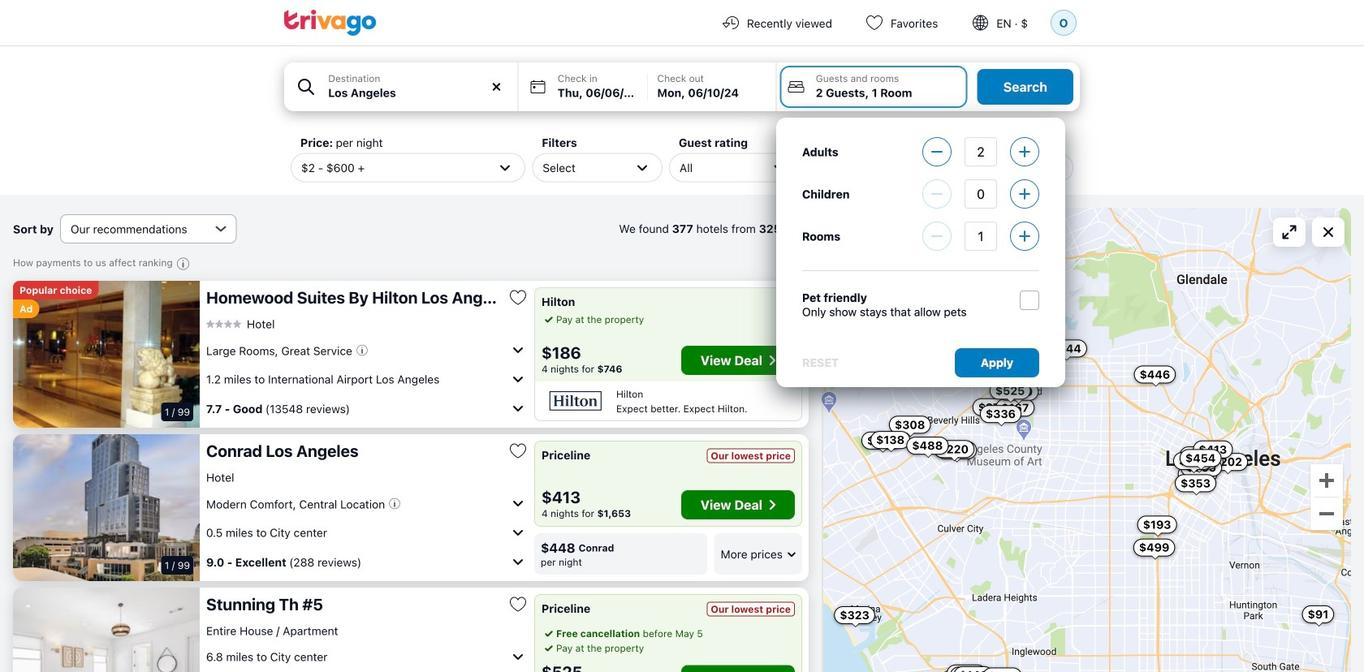 Task type: vqa. For each thing, say whether or not it's contained in the screenshot.
City
no



Task type: locate. For each thing, give the bounding box(es) containing it.
None field
[[284, 63, 518, 111]]

Where to? search field
[[328, 84, 508, 101]]

clear image
[[489, 80, 504, 94]]

None number field
[[965, 137, 997, 166], [965, 179, 997, 209], [965, 222, 997, 251], [965, 137, 997, 166], [965, 179, 997, 209], [965, 222, 997, 251]]

stunning th #5, (los angeles, usa) image
[[13, 588, 200, 672]]

None checkbox
[[1020, 291, 1039, 310]]

hilton image
[[542, 390, 610, 412]]



Task type: describe. For each thing, give the bounding box(es) containing it.
homewood suites by hilton los angeles international airport, (los angeles, usa) image
[[13, 281, 200, 428]]

trivago logo image
[[284, 10, 377, 36]]

map region
[[822, 208, 1351, 672]]

conrad los angeles, (los angeles, usa) image
[[13, 434, 200, 581]]



